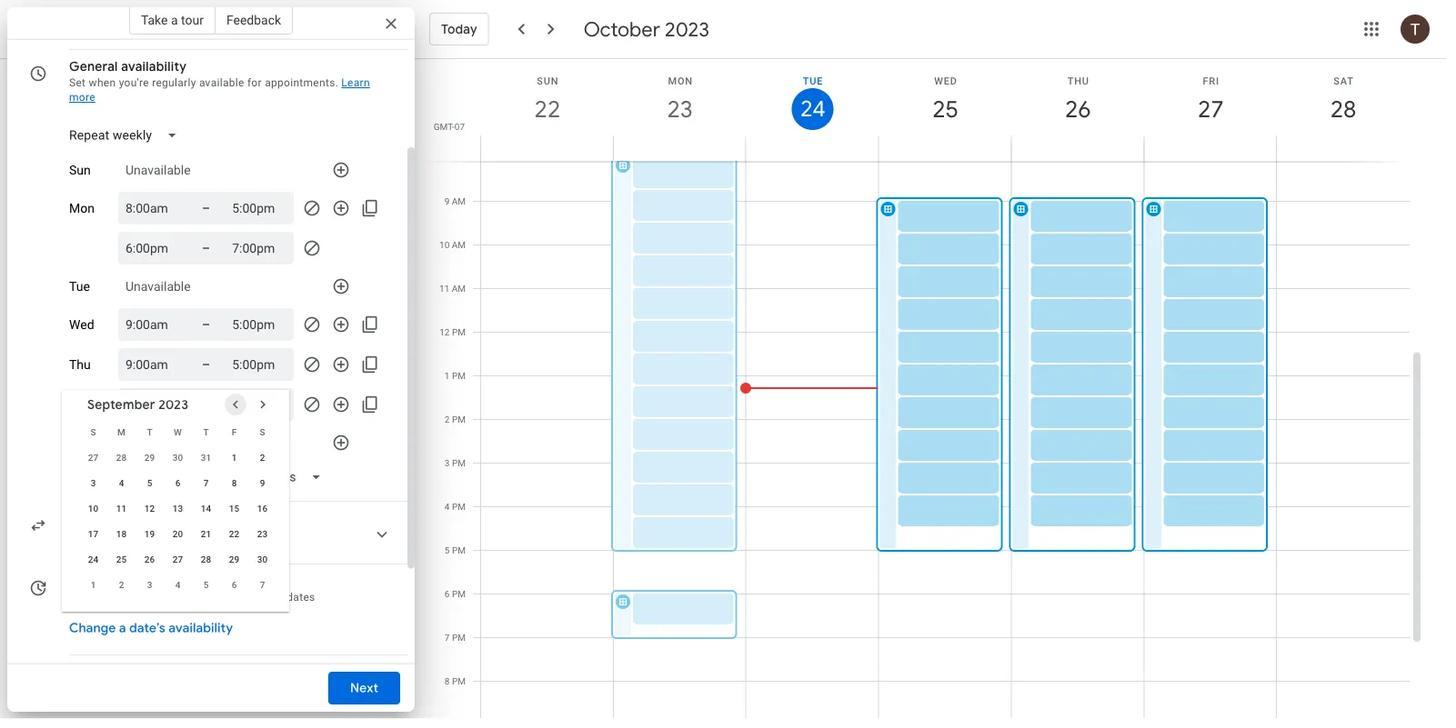 Task type: locate. For each thing, give the bounding box(es) containing it.
22 column header
[[480, 59, 614, 161]]

None field
[[62, 13, 174, 45], [62, 119, 192, 152], [62, 13, 174, 45], [62, 119, 192, 152]]

appointments.
[[265, 76, 338, 89]]

0 horizontal spatial tue
[[69, 279, 90, 294]]

1 horizontal spatial 23
[[666, 94, 692, 124]]

1 unavailable from the top
[[126, 163, 191, 178]]

you're up change a date's availability button
[[145, 591, 175, 604]]

sun for sun
[[69, 163, 91, 178]]

12 down 11 am
[[440, 327, 450, 338]]

sun inside sun 22
[[537, 75, 559, 86]]

2
[[445, 414, 450, 425], [260, 452, 265, 463], [119, 579, 124, 590]]

2023 right 'october'
[[665, 16, 709, 42]]

available left october 6 element
[[178, 591, 223, 604]]

2 vertical spatial availability
[[169, 620, 233, 637]]

2 horizontal spatial 27
[[1197, 94, 1223, 124]]

3 pm
[[445, 458, 466, 469]]

wed inside wed 25
[[934, 75, 957, 86]]

0 vertical spatial thu
[[1068, 75, 1089, 86]]

28
[[1329, 94, 1355, 124], [116, 452, 127, 463], [201, 554, 211, 565]]

1 vertical spatial 2
[[260, 452, 265, 463]]

on
[[97, 543, 110, 556]]

0 horizontal spatial 10
[[88, 503, 98, 514]]

available
[[199, 76, 244, 89], [178, 591, 223, 604]]

s right f
[[260, 427, 265, 438]]

availability
[[121, 58, 187, 75], [127, 573, 193, 589], [169, 620, 233, 637]]

s
[[90, 427, 96, 438], [260, 427, 265, 438]]

september
[[87, 397, 155, 413]]

1 down 12 pm
[[445, 371, 450, 382]]

1 horizontal spatial 22
[[533, 94, 559, 124]]

0 horizontal spatial for
[[226, 591, 241, 604]]

22
[[533, 94, 559, 124], [229, 528, 239, 539]]

20 element
[[167, 523, 189, 545]]

a left date's on the bottom of the page
[[119, 620, 126, 637]]

change a date's availability button
[[62, 612, 240, 645]]

23 down october 2023
[[666, 94, 692, 124]]

1 vertical spatial 10
[[88, 503, 98, 514]]

9 up 10 am
[[444, 196, 450, 207]]

0 vertical spatial 25
[[931, 94, 957, 124]]

am for 8 am
[[452, 152, 466, 163]]

1 horizontal spatial wed
[[934, 75, 957, 86]]

availability inside button
[[169, 620, 233, 637]]

1 vertical spatial 3
[[91, 478, 96, 488]]

mon inside mon 23
[[668, 75, 693, 86]]

1 vertical spatial unavailable
[[126, 279, 191, 294]]

–
[[202, 201, 210, 216], [202, 241, 210, 256], [202, 317, 210, 332], [202, 357, 210, 372]]

availability down adjusted availability indicate times you're available for specific dates
[[169, 620, 233, 637]]

0 vertical spatial tue
[[803, 75, 823, 86]]

0 horizontal spatial 28
[[116, 452, 127, 463]]

22 element
[[223, 523, 245, 545]]

Start time on Mondays text field
[[126, 237, 180, 259]]

2 row from the top
[[79, 445, 277, 470]]

25 element
[[111, 548, 132, 570]]

pm for 1 pm
[[452, 371, 466, 382]]

8 down gmt-07
[[444, 152, 450, 163]]

2 horizontal spatial 1
[[445, 371, 450, 382]]

sat for sat
[[69, 435, 88, 450]]

october 2 element
[[111, 574, 132, 596]]

11 down 10 am
[[439, 283, 450, 294]]

1 vertical spatial 22
[[229, 528, 239, 539]]

mon left start time on mondays text field
[[69, 201, 95, 216]]

1 vertical spatial availability
[[127, 573, 193, 589]]

m
[[117, 427, 125, 438]]

21
[[201, 528, 211, 539]]

3 pm from the top
[[452, 414, 466, 425]]

unavailable right m
[[126, 435, 191, 450]]

16
[[257, 503, 268, 514]]

available right regularly
[[199, 76, 244, 89]]

october 7 element
[[251, 574, 273, 596]]

24 inside column header
[[799, 95, 824, 123]]

28 inside column header
[[1329, 94, 1355, 124]]

feedback button
[[215, 5, 293, 35]]

11 inside september 2023 grid
[[116, 503, 127, 514]]

sat up saturday, october 28 element
[[1334, 75, 1354, 86]]

21 element
[[195, 523, 217, 545]]

2 vertical spatial 7
[[445, 633, 450, 644]]

0 vertical spatial 30
[[173, 452, 183, 463]]

1 row from the top
[[79, 419, 277, 445]]

thu for thu
[[69, 357, 91, 372]]

12 up 19
[[144, 503, 155, 514]]

1 vertical spatial 30
[[257, 554, 268, 565]]

23
[[666, 94, 692, 124], [257, 528, 268, 539]]

0 horizontal spatial sun
[[69, 163, 91, 178]]

thursday, october 26 element
[[1057, 88, 1099, 130]]

0 horizontal spatial 30
[[173, 452, 183, 463]]

3 down the 2 pm
[[445, 458, 450, 469]]

10 up 11 am
[[439, 240, 450, 251]]

pm down 6 pm
[[452, 633, 466, 644]]

a left tour
[[171, 12, 178, 27]]

0 vertical spatial 22
[[533, 94, 559, 124]]

0 horizontal spatial 23
[[257, 528, 268, 539]]

End time on Mondays text field
[[232, 197, 287, 219]]

for
[[247, 76, 262, 89], [226, 591, 241, 604]]

0 vertical spatial mon
[[668, 75, 693, 86]]

End time on Thursdays text field
[[232, 354, 287, 376]]

5
[[147, 478, 152, 488], [183, 528, 189, 541], [445, 545, 450, 556], [203, 579, 209, 590]]

a for take
[[171, 12, 178, 27]]

0 horizontal spatial wed
[[69, 317, 94, 332]]

sat 28
[[1329, 75, 1355, 124]]

0 horizontal spatial 24
[[88, 554, 98, 565]]

learn more link
[[69, 76, 370, 104]]

1 down f
[[232, 452, 237, 463]]

– for thu
[[202, 357, 210, 372]]

29 for august 29 element at the left bottom
[[144, 452, 155, 463]]

2 vertical spatial 2
[[119, 579, 124, 590]]

friday, october 27 element
[[1190, 88, 1232, 130]]

mon
[[668, 75, 693, 86], [69, 201, 95, 216]]

3 unavailable from the top
[[126, 435, 191, 450]]

1 vertical spatial 4
[[445, 502, 450, 513]]

0 vertical spatial 1
[[445, 371, 450, 382]]

unavailable for sun
[[126, 163, 191, 178]]

1 vertical spatial 23
[[257, 528, 268, 539]]

8 for 8
[[232, 478, 237, 488]]

0 horizontal spatial 9
[[260, 478, 265, 488]]

27 element
[[167, 548, 189, 570]]

august 30 element
[[167, 447, 189, 468]]

30 element
[[251, 548, 273, 570]]

22 down '15'
[[229, 528, 239, 539]]

17 element
[[82, 523, 104, 545]]

1 horizontal spatial 30
[[257, 554, 268, 565]]

0 vertical spatial 28
[[1329, 94, 1355, 124]]

hours
[[192, 528, 221, 541]]

9 pm from the top
[[452, 676, 466, 687]]

1 vertical spatial tue
[[69, 279, 90, 294]]

12 for 12
[[144, 503, 155, 514]]

august 31 element
[[195, 447, 217, 468]]

30 for 30 element
[[257, 554, 268, 565]]

9
[[444, 196, 450, 207], [260, 478, 265, 488]]

am up 12 pm
[[452, 283, 466, 294]]

11 element
[[111, 498, 132, 519]]

27 for 27 "element"
[[173, 554, 183, 565]]

1 am from the top
[[452, 152, 466, 163]]

2 horizontal spatial 4
[[445, 502, 450, 513]]

thu
[[1068, 75, 1089, 86], [69, 357, 91, 372]]

8 pm from the top
[[452, 633, 466, 644]]

0 vertical spatial 29
[[144, 452, 155, 463]]

27 inside column header
[[1197, 94, 1223, 124]]

4 down august 28 element
[[119, 478, 124, 488]]

9 up "16" element
[[260, 478, 265, 488]]

0 horizontal spatial mon
[[69, 201, 95, 216]]

2024
[[153, 543, 179, 556]]

3 am from the top
[[452, 240, 466, 251]]

wed
[[934, 75, 957, 86], [69, 317, 94, 332]]

0 horizontal spatial 12
[[144, 503, 155, 514]]

you're down general availability
[[119, 76, 149, 89]]

1 horizontal spatial 12
[[440, 327, 450, 338]]

7 pm
[[445, 633, 466, 644]]

feedback
[[226, 12, 281, 27]]

3 down 26 element
[[147, 579, 152, 590]]

0 vertical spatial wed
[[934, 75, 957, 86]]

2 up times
[[119, 579, 124, 590]]

3 up 10 element
[[91, 478, 96, 488]]

0 horizontal spatial 11
[[116, 503, 127, 514]]

30
[[173, 452, 183, 463], [257, 554, 268, 565]]

1 horizontal spatial for
[[247, 76, 262, 89]]

0 horizontal spatial 25
[[116, 554, 127, 565]]

0 horizontal spatial 7
[[203, 478, 209, 488]]

dates
[[287, 591, 315, 604]]

1 t from the left
[[147, 427, 152, 438]]

thu up the september
[[69, 357, 91, 372]]

thu up thursday, october 26 element
[[1068, 75, 1089, 86]]

days
[[85, 528, 109, 541]]

4 am from the top
[[452, 283, 466, 294]]

23 right before
[[257, 528, 268, 539]]

4 – from the top
[[202, 357, 210, 372]]

0 vertical spatial sat
[[1334, 75, 1354, 86]]

2 vertical spatial unavailable
[[126, 435, 191, 450]]

24
[[799, 95, 824, 123], [88, 554, 98, 565]]

30 down w
[[173, 452, 183, 463]]

5 inside scheduling window 42 days in advance to 5 hours before ends on jan 22, 2024
[[183, 528, 189, 541]]

5 right to
[[183, 528, 189, 541]]

0 vertical spatial 3
[[445, 458, 450, 469]]

7 row from the top
[[79, 572, 277, 598]]

8 down 7 pm
[[445, 676, 450, 687]]

1 horizontal spatial 3
[[147, 579, 152, 590]]

1 vertical spatial for
[[226, 591, 241, 604]]

am down 07 on the top left
[[452, 152, 466, 163]]

22 right 07 on the top left
[[533, 94, 559, 124]]

0 vertical spatial 4
[[119, 478, 124, 488]]

1 horizontal spatial 9
[[444, 196, 450, 207]]

you're
[[119, 76, 149, 89], [145, 591, 175, 604]]

23 inside 'row'
[[257, 528, 268, 539]]

18
[[116, 528, 127, 539]]

4 pm from the top
[[452, 458, 466, 469]]

27 left august 28 element
[[88, 452, 98, 463]]

27 column header
[[1144, 59, 1277, 161]]

pm down the 2 pm
[[452, 458, 466, 469]]

0 vertical spatial 27
[[1197, 94, 1223, 124]]

6 pm from the top
[[452, 545, 466, 556]]

0 vertical spatial 26
[[1064, 94, 1090, 124]]

jan
[[113, 543, 132, 556]]

indicate
[[69, 591, 110, 604]]

a for change
[[119, 620, 126, 637]]

1 horizontal spatial sat
[[1334, 75, 1354, 86]]

3 – from the top
[[202, 317, 210, 332]]

1 vertical spatial 24
[[88, 554, 98, 565]]

for left appointments.
[[247, 76, 262, 89]]

in
[[112, 528, 121, 541]]

1 vertical spatial 7
[[260, 579, 265, 590]]

27 inside "element"
[[173, 554, 183, 565]]

10 element
[[82, 498, 104, 519]]

1 – from the top
[[202, 201, 210, 216]]

1 vertical spatial 29
[[229, 554, 239, 565]]

1
[[445, 371, 450, 382], [232, 452, 237, 463], [91, 579, 96, 590]]

1 horizontal spatial sun
[[537, 75, 559, 86]]

availability up regularly
[[121, 58, 187, 75]]

2 up "16" element
[[260, 452, 265, 463]]

8 up 15 element
[[232, 478, 237, 488]]

7 up specific
[[260, 579, 265, 590]]

october 6 element
[[223, 574, 245, 596]]

9 inside september 2023 grid
[[260, 478, 265, 488]]

7 down 6 pm
[[445, 633, 450, 644]]

1 for 1 pm
[[445, 371, 450, 382]]

29 right august 28 element
[[144, 452, 155, 463]]

29
[[144, 452, 155, 463], [229, 554, 239, 565]]

4 up 5 pm
[[445, 502, 450, 513]]

0 horizontal spatial 2023
[[158, 397, 188, 413]]

0 horizontal spatial t
[[147, 427, 152, 438]]

sun down more
[[69, 163, 91, 178]]

0 vertical spatial 12
[[440, 327, 450, 338]]

4 row from the top
[[79, 496, 277, 521]]

29 down before
[[229, 554, 239, 565]]

8 inside 'row'
[[232, 478, 237, 488]]

10
[[439, 240, 450, 251], [88, 503, 98, 514]]

t up august 29 element at the left bottom
[[147, 427, 152, 438]]

unavailable up start time on mondays text field
[[126, 163, 191, 178]]

28 column header
[[1276, 59, 1410, 161]]

27
[[1197, 94, 1223, 124], [88, 452, 98, 463], [173, 554, 183, 565]]

monday, october 23 element
[[659, 88, 701, 130]]

6 down 5 pm
[[445, 589, 450, 600]]

1 horizontal spatial 29
[[229, 554, 239, 565]]

wed up wednesday, october 25 'element'
[[934, 75, 957, 86]]

6 for october 6 element
[[232, 579, 237, 590]]

26
[[1064, 94, 1090, 124], [144, 554, 155, 565]]

row group
[[79, 445, 277, 598]]

End time on Wednesdays text field
[[232, 314, 287, 336]]

2 t from the left
[[203, 427, 209, 438]]

general
[[69, 58, 118, 75]]

6 down 29 element
[[232, 579, 237, 590]]

0 horizontal spatial s
[[90, 427, 96, 438]]

pm
[[452, 327, 466, 338], [452, 371, 466, 382], [452, 414, 466, 425], [452, 458, 466, 469], [452, 502, 466, 513], [452, 545, 466, 556], [452, 589, 466, 600], [452, 633, 466, 644], [452, 676, 466, 687]]

30 down 23 element
[[257, 554, 268, 565]]

19
[[144, 528, 155, 539]]

8
[[444, 152, 450, 163], [232, 478, 237, 488], [445, 676, 450, 687]]

pm down 7 pm
[[452, 676, 466, 687]]

pm down 5 pm
[[452, 589, 466, 600]]

1 horizontal spatial 4
[[175, 579, 180, 590]]

regularly
[[152, 76, 196, 89]]

6 row from the top
[[79, 547, 277, 572]]

sun
[[537, 75, 559, 86], [69, 163, 91, 178]]

ends
[[69, 543, 94, 556]]

saturday, october 28 element
[[1323, 88, 1364, 130]]

fri
[[1203, 75, 1220, 86]]

3 for 3 pm
[[445, 458, 450, 469]]

row containing 3
[[79, 470, 277, 496]]

22 inside column header
[[533, 94, 559, 124]]

2 horizontal spatial 3
[[445, 458, 450, 469]]

0 vertical spatial 23
[[666, 94, 692, 124]]

row containing 24
[[79, 547, 277, 572]]

sat left m
[[69, 435, 88, 450]]

3
[[445, 458, 450, 469], [91, 478, 96, 488], [147, 579, 152, 590]]

14 element
[[195, 498, 217, 519]]

11
[[439, 283, 450, 294], [116, 503, 127, 514]]

s up august 27 element on the bottom left of the page
[[90, 427, 96, 438]]

1 up indicate
[[91, 579, 96, 590]]

25 column header
[[878, 59, 1012, 161]]

7 pm from the top
[[452, 589, 466, 600]]

2 for october 2 element
[[119, 579, 124, 590]]

wed left start time on wednesdays text box
[[69, 317, 94, 332]]

5 down 28 element
[[203, 579, 209, 590]]

availability inside adjusted availability indicate times you're available for specific dates
[[127, 573, 193, 589]]

2 – from the top
[[202, 241, 210, 256]]

1 vertical spatial 27
[[88, 452, 98, 463]]

12
[[440, 327, 450, 338], [144, 503, 155, 514]]

available inside adjusted availability indicate times you're available for specific dates
[[178, 591, 223, 604]]

End time on Mondays text field
[[232, 237, 287, 259]]

pm up the 2 pm
[[452, 371, 466, 382]]

am down 9 am
[[452, 240, 466, 251]]

1 vertical spatial 12
[[144, 503, 155, 514]]

tue inside the tue 24
[[803, 75, 823, 86]]

12 inside 12 element
[[144, 503, 155, 514]]

24 element
[[82, 548, 104, 570]]

0 horizontal spatial a
[[119, 620, 126, 637]]

2 vertical spatial 3
[[147, 579, 152, 590]]

tue
[[803, 75, 823, 86], [69, 279, 90, 294]]

0 vertical spatial sun
[[537, 75, 559, 86]]

0 vertical spatial 2023
[[665, 16, 709, 42]]

sat inside sat 28
[[1334, 75, 1354, 86]]

unavailable up start time on wednesdays text box
[[126, 279, 191, 294]]

2023 for september 2023
[[158, 397, 188, 413]]

pm for 3 pm
[[452, 458, 466, 469]]

pm up 6 pm
[[452, 545, 466, 556]]

1 horizontal spatial 24
[[799, 95, 824, 123]]

availability down 26 element
[[127, 573, 193, 589]]

27 down fri
[[1197, 94, 1223, 124]]

7 for 7 pm
[[445, 633, 450, 644]]

4 for 4 pm
[[445, 502, 450, 513]]

1 horizontal spatial 28
[[201, 554, 211, 565]]

10 up 17
[[88, 503, 98, 514]]

2 vertical spatial 4
[[175, 579, 180, 590]]

3 row from the top
[[79, 470, 277, 496]]

fri 27
[[1197, 75, 1223, 124]]

october 2023
[[584, 16, 709, 42]]

1 vertical spatial you're
[[145, 591, 175, 604]]

am down 8 am
[[452, 196, 466, 207]]

8 for 8 am
[[444, 152, 450, 163]]

24 column header
[[746, 59, 879, 161]]

5 row from the top
[[79, 521, 277, 547]]

13
[[173, 503, 183, 514]]

1 vertical spatial wed
[[69, 317, 94, 332]]

11 for 11
[[116, 503, 127, 514]]

0 horizontal spatial 1
[[91, 579, 96, 590]]

2 vertical spatial 27
[[173, 554, 183, 565]]

6 up 13 element
[[175, 478, 180, 488]]

0 vertical spatial a
[[171, 12, 178, 27]]

availability for general
[[121, 58, 187, 75]]

10 inside september 2023 grid
[[88, 503, 98, 514]]

26 column header
[[1011, 59, 1145, 161]]

pm for 2 pm
[[452, 414, 466, 425]]

2 horizontal spatial 6
[[445, 589, 450, 600]]

12 element
[[139, 498, 161, 519]]

1 horizontal spatial 7
[[260, 579, 265, 590]]

pm for 8 pm
[[452, 676, 466, 687]]

wed for wed 25
[[934, 75, 957, 86]]

9 for 9 am
[[444, 196, 450, 207]]

t up 31
[[203, 427, 209, 438]]

2 pm
[[445, 414, 466, 425]]

row containing 10
[[79, 496, 277, 521]]

11 for 11 am
[[439, 283, 450, 294]]

1 vertical spatial sat
[[69, 435, 88, 450]]

a
[[171, 12, 178, 27], [119, 620, 126, 637]]

– left end time on mondays text field
[[202, 241, 210, 256]]

6 for 6 pm
[[445, 589, 450, 600]]

4 inside october 4 element
[[175, 579, 180, 590]]

mon up monday, october 23 element
[[668, 75, 693, 86]]

– right start time on wednesdays text box
[[202, 317, 210, 332]]

august 28 element
[[111, 447, 132, 468]]

thu inside thu 26
[[1068, 75, 1089, 86]]

1 vertical spatial 8
[[232, 478, 237, 488]]

1 vertical spatial 28
[[116, 452, 127, 463]]

12 for 12 pm
[[440, 327, 450, 338]]

5 pm from the top
[[452, 502, 466, 513]]

27 for august 27 element on the bottom left of the page
[[88, 452, 98, 463]]

10 for 10 am
[[439, 240, 450, 251]]

5 up 12 element
[[147, 478, 152, 488]]

7 up 14 element at the left bottom of the page
[[203, 478, 209, 488]]

2 horizontal spatial 7
[[445, 633, 450, 644]]

for right october 5 "element"
[[226, 591, 241, 604]]

august 27 element
[[82, 447, 104, 468]]

2023
[[665, 16, 709, 42], [158, 397, 188, 413]]

1 vertical spatial mon
[[69, 201, 95, 216]]

row
[[79, 419, 277, 445], [79, 445, 277, 470], [79, 470, 277, 496], [79, 496, 277, 521], [79, 521, 277, 547], [79, 547, 277, 572], [79, 572, 277, 598]]

pm for 5 pm
[[452, 545, 466, 556]]

4
[[119, 478, 124, 488], [445, 502, 450, 513], [175, 579, 180, 590]]

1 vertical spatial thu
[[69, 357, 91, 372]]

27 down to
[[173, 554, 183, 565]]

8 am
[[444, 152, 466, 163]]

sun up sunday, october 22 element
[[537, 75, 559, 86]]

25 inside wed 25
[[931, 94, 957, 124]]

2 pm from the top
[[452, 371, 466, 382]]

1 horizontal spatial a
[[171, 12, 178, 27]]

1 pm from the top
[[452, 327, 466, 338]]

grid
[[422, 59, 1424, 719]]

0 horizontal spatial sat
[[69, 435, 88, 450]]

4 down 27 "element"
[[175, 579, 180, 590]]

pm up 5 pm
[[452, 502, 466, 513]]

2 up 3 pm
[[445, 414, 450, 425]]

2 am from the top
[[452, 196, 466, 207]]

learn more
[[69, 76, 370, 104]]

22 inside 'row'
[[229, 528, 239, 539]]

pm up 3 pm
[[452, 414, 466, 425]]

11 up "18"
[[116, 503, 127, 514]]

– left end time on thursdays text field
[[202, 357, 210, 372]]

1 vertical spatial 26
[[144, 554, 155, 565]]

2023 up w
[[158, 397, 188, 413]]

2 unavailable from the top
[[126, 279, 191, 294]]

pm up 1 pm
[[452, 327, 466, 338]]

– right start time on mondays text field
[[202, 201, 210, 216]]

1 vertical spatial 1
[[232, 452, 237, 463]]



Task type: describe. For each thing, give the bounding box(es) containing it.
thu for thu 26
[[1068, 75, 1089, 86]]

september 2023 grid
[[79, 419, 277, 598]]

learn
[[341, 76, 370, 89]]

25 inside 'element'
[[116, 554, 127, 565]]

today button
[[429, 7, 489, 51]]

Start time on Wednesdays text field
[[126, 314, 180, 336]]

sunday, october 22 element
[[527, 88, 568, 130]]

scheduling window 42 days in advance to 5 hours before ends on jan 22, 2024
[[69, 510, 257, 556]]

take a tour button
[[129, 5, 215, 35]]

you're inside adjusted availability indicate times you're available for specific dates
[[145, 591, 175, 604]]

adjusted
[[69, 573, 124, 589]]

– for wed
[[202, 317, 210, 332]]

date's
[[129, 620, 165, 637]]

october 4 element
[[167, 574, 189, 596]]

42
[[69, 528, 82, 541]]

15 element
[[223, 498, 245, 519]]

16 element
[[251, 498, 273, 519]]

october 5 element
[[195, 574, 217, 596]]

18 element
[[111, 523, 132, 545]]

14
[[201, 503, 211, 514]]

5 inside "element"
[[203, 579, 209, 590]]

0 vertical spatial available
[[199, 76, 244, 89]]

am for 9 am
[[452, 196, 466, 207]]

advance
[[124, 528, 167, 541]]

7 for october 7 element
[[260, 579, 265, 590]]

4 for october 4 element
[[175, 579, 180, 590]]

4 pm
[[445, 502, 466, 513]]

tue for tue 24
[[803, 75, 823, 86]]

5 up 6 pm
[[445, 545, 450, 556]]

unavailable for tue
[[126, 279, 191, 294]]

am for 11 am
[[452, 283, 466, 294]]

pm for 6 pm
[[452, 589, 466, 600]]

3 for october 3 element
[[147, 579, 152, 590]]

am for 10 am
[[452, 240, 466, 251]]

9 for 9
[[260, 478, 265, 488]]

scheduling
[[69, 510, 137, 527]]

8 for 8 pm
[[445, 676, 450, 687]]

change
[[69, 620, 116, 637]]

0 vertical spatial for
[[247, 76, 262, 89]]

thu 26
[[1064, 75, 1090, 124]]

august 29 element
[[139, 447, 161, 468]]

availability for adjusted
[[127, 573, 193, 589]]

22,
[[135, 543, 150, 556]]

0 horizontal spatial 6
[[175, 478, 180, 488]]

october 3 element
[[139, 574, 161, 596]]

0 vertical spatial 7
[[203, 478, 209, 488]]

Start time on Thursdays text field
[[126, 354, 180, 376]]

gmt-07
[[434, 121, 465, 132]]

october 1 element
[[82, 574, 104, 596]]

set when you're regularly available for appointments.
[[69, 76, 338, 89]]

f
[[232, 427, 237, 438]]

w
[[174, 427, 182, 438]]

28 for august 28 element
[[116, 452, 127, 463]]

window
[[140, 510, 188, 527]]

30 for august 30 element
[[173, 452, 183, 463]]

13 element
[[167, 498, 189, 519]]

6 pm
[[445, 589, 466, 600]]

28 element
[[195, 548, 217, 570]]

26 inside 26 element
[[144, 554, 155, 565]]

tue 24
[[799, 75, 824, 123]]

today
[[441, 21, 477, 37]]

general availability
[[69, 58, 187, 75]]

29 element
[[223, 548, 245, 570]]

unavailable for sat
[[126, 435, 191, 450]]

mon for mon
[[69, 201, 95, 216]]

12 pm
[[440, 327, 466, 338]]

sun 22
[[533, 75, 559, 124]]

15
[[229, 503, 239, 514]]

0 vertical spatial you're
[[119, 76, 149, 89]]

1 horizontal spatial 1
[[232, 452, 237, 463]]

mon 23
[[666, 75, 693, 124]]

17
[[88, 528, 98, 539]]

31
[[201, 452, 211, 463]]

23 element
[[251, 523, 273, 545]]

row containing 1
[[79, 572, 277, 598]]

1 pm
[[445, 371, 466, 382]]

mon for mon 23
[[668, 75, 693, 86]]

next button
[[328, 667, 400, 710]]

wednesday, october 25 element
[[925, 88, 966, 130]]

1 s from the left
[[90, 427, 96, 438]]

2 s from the left
[[260, 427, 265, 438]]

sun for sun 22
[[537, 75, 559, 86]]

gmt-
[[434, 121, 455, 132]]

tour
[[181, 12, 204, 27]]

tue for tue
[[69, 279, 90, 294]]

wed 25
[[931, 75, 957, 124]]

Start time on Mondays text field
[[126, 197, 180, 219]]

for inside adjusted availability indicate times you're available for specific dates
[[226, 591, 241, 604]]

to
[[170, 528, 180, 541]]

pm for 12 pm
[[452, 327, 466, 338]]

tuesday, october 24, today element
[[792, 88, 834, 130]]

september 2023
[[87, 397, 188, 413]]

23 column header
[[613, 59, 747, 161]]

before
[[224, 528, 257, 541]]

– for mon
[[202, 201, 210, 216]]

8 pm
[[445, 676, 466, 687]]

2 for 2 pm
[[445, 414, 450, 425]]

sat for sat 28
[[1334, 75, 1354, 86]]

october
[[584, 16, 660, 42]]

take a tour
[[141, 12, 204, 27]]

row group containing 27
[[79, 445, 277, 598]]

11 am
[[439, 283, 466, 294]]

pm for 7 pm
[[452, 633, 466, 644]]

2023 for october 2023
[[665, 16, 709, 42]]

set
[[69, 76, 86, 89]]

10 for 10
[[88, 503, 98, 514]]

more
[[69, 91, 95, 104]]

07
[[455, 121, 465, 132]]

26 inside '26' column header
[[1064, 94, 1090, 124]]

grid containing 22
[[422, 59, 1424, 719]]

pm for 4 pm
[[452, 502, 466, 513]]

next
[[350, 680, 378, 697]]

when
[[89, 76, 116, 89]]

24 inside september 2023 grid
[[88, 554, 98, 565]]

28 for 28 element
[[201, 554, 211, 565]]

change a date's availability
[[69, 620, 233, 637]]

0 horizontal spatial 4
[[119, 478, 124, 488]]

1 for october 1 element
[[91, 579, 96, 590]]

26 element
[[139, 548, 161, 570]]

times
[[113, 591, 142, 604]]

19 element
[[139, 523, 161, 545]]

take
[[141, 12, 168, 27]]

row containing 17
[[79, 521, 277, 547]]

5 pm
[[445, 545, 466, 556]]

20
[[173, 528, 183, 539]]

specific
[[244, 591, 284, 604]]

9 am
[[444, 196, 466, 207]]

adjusted availability indicate times you're available for specific dates
[[69, 573, 315, 604]]

10 am
[[439, 240, 466, 251]]

23 inside mon 23
[[666, 94, 692, 124]]

29 for 29 element
[[229, 554, 239, 565]]

row containing s
[[79, 419, 277, 445]]

row containing 27
[[79, 445, 277, 470]]

wed for wed
[[69, 317, 94, 332]]



Task type: vqa. For each thing, say whether or not it's contained in the screenshot.
rightmost the 7
yes



